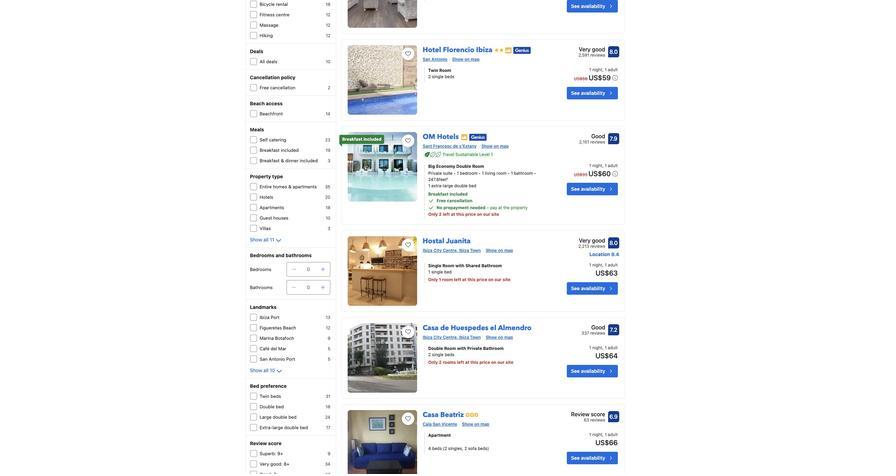 Task type: describe. For each thing, give the bounding box(es) containing it.
2 • from the left
[[479, 171, 481, 176]]

antonio for san antonio port
[[269, 356, 285, 362]]

centre, for juanita
[[443, 248, 459, 253]]

9+
[[278, 451, 283, 456]]

reviews inside good 337 reviews
[[591, 331, 606, 336]]

rooms
[[443, 360, 456, 365]]

double for bed
[[260, 404, 275, 409]]

map down almendro
[[505, 335, 513, 340]]

all
[[260, 59, 265, 64]]

catering
[[269, 137, 286, 143]]

double bed
[[260, 404, 284, 409]]

1 vertical spatial large
[[273, 425, 283, 430]]

bathroom
[[514, 171, 533, 176]]

1 vertical spatial double
[[273, 414, 287, 420]]

apartment
[[429, 433, 451, 438]]

location 9.4
[[590, 251, 620, 257]]

café del mar
[[260, 346, 287, 351]]

no prepayment needed – pay at the property
[[437, 205, 528, 210]]

9.4
[[612, 251, 620, 257]]

san for san antonio
[[423, 57, 431, 62]]

double room with private bathroom 2 single beds only 2 rooms left at this price on our site
[[429, 346, 514, 365]]

extra-large double bed
[[260, 425, 308, 430]]

very good element for very good 2,213 reviews
[[579, 236, 606, 245]]

247.6feet²
[[429, 177, 449, 182]]

review score element
[[572, 410, 606, 419]]

show on map up "single room with shared bathroom" link in the bottom of the page
[[486, 248, 513, 253]]

0 horizontal spatial this property is part of our preferred partner programme. it is committed to providing commendable service and good value. it will pay us a higher commission if you make a booking. image
[[461, 134, 468, 141]]

cancellation
[[250, 74, 280, 80]]

0 vertical spatial beach
[[250, 100, 265, 106]]

san antonio port
[[260, 356, 295, 362]]

1 adult from the top
[[608, 67, 618, 72]]

show all 11
[[250, 237, 274, 243]]

score for review score
[[268, 440, 282, 446]]

0 horizontal spatial free cancellation
[[260, 85, 296, 90]]

self catering
[[260, 137, 286, 143]]

centre, for de
[[443, 335, 459, 340]]

show inside dropdown button
[[250, 237, 262, 243]]

19
[[326, 148, 331, 153]]

hiking
[[260, 33, 273, 38]]

on up "single room with shared bathroom" link in the bottom of the page
[[498, 248, 504, 253]]

1 horizontal spatial beach
[[283, 325, 296, 331]]

14
[[326, 111, 331, 116]]

bed inside single room with shared bathroom 1 single bed only 1 room left at this price on our site
[[445, 269, 452, 275]]

policy
[[281, 74, 296, 80]]

twin room 2 single beds
[[429, 68, 455, 79]]

0 vertical spatial hotels
[[437, 132, 459, 141]]

breakfast right the 23
[[342, 137, 363, 142]]

1 night , 1 adult us$66
[[590, 432, 618, 447]]

guest
[[260, 215, 272, 221]]

private inside double room with private bathroom 2 single beds only 2 rooms left at this price on our site
[[468, 346, 482, 351]]

1 see from the top
[[572, 3, 580, 9]]

1 see availability link from the top
[[567, 0, 618, 13]]

337
[[582, 331, 590, 336]]

on down almendro
[[498, 335, 504, 340]]

scored 8.0 element for very good 2,213 reviews
[[608, 237, 620, 249]]

this for juanita
[[468, 277, 476, 282]]

adult for us$63
[[608, 262, 618, 268]]

travel
[[443, 152, 455, 157]]

self
[[260, 137, 268, 143]]

availability for 337
[[581, 368, 606, 374]]

12 for figueretas beach
[[326, 325, 331, 331]]

cala
[[423, 422, 432, 427]]

1 night from the top
[[593, 67, 603, 72]]

1 night , 1 adult for om hotels
[[590, 163, 618, 168]]

cancellation policy
[[250, 74, 296, 80]]

bed preference
[[250, 383, 287, 389]]

meals
[[250, 127, 264, 132]]

double for room
[[429, 346, 443, 351]]

review for review score
[[250, 440, 267, 446]]

night for us$66
[[593, 432, 603, 437]]

sant
[[423, 144, 432, 149]]

3 for villas
[[328, 226, 331, 231]]

1 , from the top
[[603, 67, 604, 72]]

1 vertical spatial cancellation
[[447, 198, 473, 203]]

5 for mar
[[328, 346, 331, 351]]

0 vertical spatial our
[[484, 212, 491, 217]]

bed up "large double bed"
[[276, 404, 284, 409]]

preference
[[261, 383, 287, 389]]

casa beatriz link
[[423, 407, 464, 420]]

scored 6.9 element
[[608, 411, 620, 422]]

show for single room with shared bathroom
[[486, 248, 497, 253]]

marina botafoch
[[260, 335, 294, 341]]

0 vertical spatial price
[[466, 212, 476, 217]]

show on map for florencio
[[453, 57, 480, 62]]

map for hotels
[[500, 144, 509, 149]]

on up apartment link
[[475, 422, 480, 427]]

hostal juanita link
[[423, 234, 471, 246]]

on down the needed
[[477, 212, 483, 217]]

us$93
[[574, 172, 588, 177]]

7.9
[[610, 136, 618, 142]]

show for big economy double room
[[482, 144, 493, 149]]

10 for guest houses
[[326, 216, 331, 221]]

1 horizontal spatial this property is part of our preferred partner programme. it is committed to providing commendable service and good value. it will pay us a higher commission if you make a booking. image
[[505, 47, 512, 54]]

map up "single room with shared bathroom" link in the bottom of the page
[[505, 248, 513, 253]]

review for review score 63 reviews
[[572, 411, 590, 417]]

show for apartment
[[462, 422, 474, 427]]

show all 11 button
[[250, 236, 283, 245]]

bedrooms for bedrooms and bathrooms
[[250, 252, 275, 258]]

figueretas
[[260, 325, 282, 331]]

1 vertical spatial breakfast included
[[260, 147, 299, 153]]

availability for good
[[581, 90, 606, 96]]

4 beds (2 singles, 2 sofa beds)
[[429, 446, 489, 451]]

see availability link for good
[[567, 87, 618, 99]]

on up big economy double room link at the top of the page
[[494, 144, 499, 149]]

0 horizontal spatial us$66
[[574, 76, 588, 81]]

bathrooms
[[250, 285, 273, 290]]

24
[[325, 415, 331, 420]]

all for 10
[[264, 367, 269, 373]]

see for 337
[[572, 368, 580, 374]]

18 for bicycle rental
[[326, 2, 331, 7]]

1 night , 1 adult for hotel florencio ibiza
[[590, 67, 618, 72]]

casa de huespedes el almendro
[[423, 323, 532, 333]]

good 2,151 reviews
[[580, 133, 606, 145]]

price for de
[[480, 360, 491, 365]]

on inside single room with shared bathroom 1 single bed only 1 room left at this price on our site
[[489, 277, 494, 282]]

availability for 2,151
[[581, 186, 606, 192]]

good element for 7.9
[[580, 132, 606, 140]]

casa beatriz
[[423, 410, 464, 420]]

4 see availability from the top
[[572, 285, 606, 291]]

good:
[[271, 461, 283, 467]]

12 for hiking
[[326, 33, 331, 38]]

s'estany
[[460, 144, 477, 149]]

, for us$66
[[603, 432, 604, 437]]

1 vertical spatial hotels
[[260, 194, 273, 200]]

living
[[485, 171, 496, 176]]

9 for superb: 9+
[[328, 451, 331, 456]]

0 horizontal spatial free
[[260, 85, 269, 90]]

63
[[584, 417, 590, 423]]

10 inside 'dropdown button'
[[270, 367, 275, 373]]

twin beds
[[260, 393, 281, 399]]

sustainable
[[456, 152, 479, 157]]

breakfast down self catering
[[260, 147, 280, 153]]

large
[[260, 414, 272, 420]]

very for very good 2,591 reviews
[[579, 46, 591, 52]]

om
[[423, 132, 436, 141]]

1 horizontal spatial de
[[453, 144, 458, 149]]

see availability link for 337
[[567, 365, 618, 378]]

shared
[[466, 263, 481, 268]]

apartment link
[[429, 432, 546, 439]]

beds right 4
[[432, 446, 442, 451]]

economy
[[436, 164, 456, 169]]

florencio
[[443, 45, 475, 55]]

show on map for hotels
[[482, 144, 509, 149]]

2 night from the top
[[593, 163, 603, 168]]

hostal
[[423, 236, 445, 246]]

show all 10 button
[[250, 367, 284, 375]]

adult for us$64
[[608, 345, 618, 350]]

4 availability from the top
[[581, 285, 606, 291]]

1 horizontal spatial free cancellation
[[437, 198, 473, 203]]

single room with shared bathroom link
[[429, 263, 546, 269]]

twin for twin room 2 single beds
[[429, 68, 439, 73]]

7.2
[[610, 327, 618, 333]]

hostal juanita image
[[348, 236, 418, 306]]

18 for apartments
[[326, 205, 331, 210]]

property type
[[250, 173, 283, 179]]

(2
[[443, 446, 447, 451]]

8+
[[284, 461, 290, 467]]

0 vertical spatial this
[[457, 212, 465, 217]]

good 337 reviews
[[582, 324, 606, 336]]

show on map down the 'el'
[[486, 335, 513, 340]]

2 adult from the top
[[608, 163, 618, 168]]

score for review score 63 reviews
[[591, 411, 606, 417]]

left for de
[[457, 360, 465, 365]]

1 vertical spatial &
[[289, 184, 292, 189]]

room for shared
[[443, 263, 455, 268]]

our for hostal juanita
[[495, 277, 502, 282]]

level
[[480, 152, 490, 157]]

entire
[[260, 184, 272, 189]]

location
[[590, 251, 611, 257]]

guest houses
[[260, 215, 289, 221]]

town for de
[[471, 335, 481, 340]]

2 inside twin room 2 single beds
[[429, 74, 431, 79]]

1 horizontal spatial port
[[286, 356, 295, 362]]

0 for bedrooms
[[307, 266, 310, 272]]

0 vertical spatial &
[[281, 158, 284, 163]]

apartments
[[293, 184, 317, 189]]

bed
[[250, 383, 259, 389]]

type
[[272, 173, 283, 179]]

town for juanita
[[471, 248, 481, 253]]

at down 'prepayment'
[[451, 212, 456, 217]]

breakfast up property type
[[260, 158, 280, 163]]

night for us$64
[[593, 345, 603, 350]]

casa de huespedes el almendro image
[[348, 323, 418, 393]]

single for hostal
[[432, 269, 443, 275]]

11
[[270, 237, 274, 243]]

1 only from the top
[[429, 212, 438, 217]]

beatriz
[[441, 410, 464, 420]]

de inside 'link'
[[441, 323, 449, 333]]

17
[[326, 425, 331, 430]]

single
[[429, 263, 442, 268]]

5 for port
[[328, 357, 331, 362]]

beds)
[[478, 446, 489, 451]]

availability for score
[[581, 455, 606, 461]]

hotel florencio ibiza link
[[423, 42, 493, 55]]

deals
[[266, 59, 278, 64]]

bedroom
[[460, 171, 478, 176]]

reviews for very good 2,591 reviews
[[591, 52, 606, 58]]

big
[[429, 164, 435, 169]]

0 horizontal spatial this property is part of our preferred partner programme. it is committed to providing commendable service and good value. it will pay us a higher commission if you make a booking. image
[[461, 134, 468, 141]]



Task type: locate. For each thing, give the bounding box(es) containing it.
5 reviews from the top
[[591, 417, 606, 423]]

room up bedroom
[[473, 164, 484, 169]]

1 vertical spatial bathroom
[[484, 346, 504, 351]]

good for 7.2
[[592, 324, 606, 331]]

2 good from the top
[[592, 324, 606, 331]]

genius discounts available at this property. image
[[514, 47, 531, 54], [514, 47, 531, 54], [470, 134, 487, 141], [470, 134, 487, 141]]

1 • from the left
[[454, 171, 456, 176]]

6.9
[[610, 414, 618, 420]]

0 horizontal spatial port
[[271, 315, 280, 320]]

price inside double room with private bathroom 2 single beds only 2 rooms left at this price on our site
[[480, 360, 491, 365]]

ibiza city centre, ibiza town for juanita
[[423, 248, 481, 253]]

0 vertical spatial port
[[271, 315, 280, 320]]

night up 'us$59'
[[593, 67, 603, 72]]

beds down san antonio
[[445, 74, 455, 79]]

beds inside twin room 2 single beds
[[445, 74, 455, 79]]

this down double room with private bathroom link
[[471, 360, 479, 365]]

private suite • 1 bedroom • 1 living room • 1 bathroom • 247.6feet² 1 extra-large double bed breakfast included
[[429, 171, 536, 197]]

free
[[260, 85, 269, 90], [437, 198, 446, 203]]

us$60
[[589, 170, 611, 178]]

this property is part of our preferred partner programme. it is committed to providing commendable service and good value. it will pay us a higher commission if you make a booking. image up s'estany
[[461, 134, 468, 141]]

5 see from the top
[[572, 368, 580, 374]]

, up us$63
[[603, 262, 604, 268]]

bed left 17
[[300, 425, 308, 430]]

us$63
[[596, 269, 618, 277]]

10 for all deals
[[326, 59, 331, 64]]

our
[[484, 212, 491, 217], [495, 277, 502, 282], [498, 360, 505, 365]]

room inside twin room 2 single beds
[[440, 68, 452, 73]]

price for juanita
[[477, 277, 488, 282]]

bathroom for casa de huespedes el almendro
[[484, 346, 504, 351]]

0 horizontal spatial breakfast included
[[260, 147, 299, 153]]

, up 'us$59'
[[603, 67, 604, 72]]

hostal juanita
[[423, 236, 471, 246]]

all left 11
[[264, 237, 269, 243]]

1 5 from the top
[[328, 346, 331, 351]]

2 see from the top
[[572, 90, 580, 96]]

review score
[[250, 440, 282, 446]]

at left the
[[499, 205, 503, 210]]

3 see availability link from the top
[[567, 183, 618, 195]]

0 vertical spatial good
[[592, 133, 606, 139]]

1 vertical spatial 18
[[326, 205, 331, 210]]

1 vertical spatial all
[[264, 367, 269, 373]]

good right "2,151"
[[592, 133, 606, 139]]

room
[[497, 171, 507, 176], [443, 277, 453, 282]]

0 vertical spatial de
[[453, 144, 458, 149]]

• right suite
[[454, 171, 456, 176]]

single inside single room with shared bathroom 1 single bed only 1 room left at this price on our site
[[432, 269, 443, 275]]

very up location
[[579, 237, 591, 244]]

adult down 6.9
[[608, 432, 618, 437]]

bathroom for hostal juanita
[[482, 263, 502, 268]]

3 see from the top
[[572, 186, 580, 192]]

only 2 left at this price on our site
[[429, 212, 499, 217]]

good inside the very good 2,591 reviews
[[593, 46, 606, 52]]

reviews up location
[[591, 244, 606, 249]]

extra-
[[260, 425, 273, 430]]

4 reviews from the top
[[591, 331, 606, 336]]

twin inside twin room 2 single beds
[[429, 68, 439, 73]]

rental
[[276, 1, 288, 7]]

site
[[492, 212, 499, 217], [503, 277, 511, 282], [506, 360, 514, 365]]

2 vertical spatial this
[[471, 360, 479, 365]]

twin down bed preference
[[260, 393, 270, 399]]

2 vertical spatial price
[[480, 360, 491, 365]]

1 all from the top
[[264, 237, 269, 243]]

marina
[[260, 335, 274, 341]]

1 centre, from the top
[[443, 248, 459, 253]]

0 vertical spatial breakfast included
[[342, 137, 382, 142]]

bed down hostal juanita
[[445, 269, 452, 275]]

score inside review score 63 reviews
[[591, 411, 606, 417]]

site inside double room with private bathroom 2 single beds only 2 rooms left at this price on our site
[[506, 360, 514, 365]]

3 down 19
[[328, 158, 331, 163]]

2 3 from the top
[[328, 226, 331, 231]]

0 vertical spatial left
[[443, 212, 450, 217]]

very good 2,591 reviews
[[579, 46, 606, 58]]

see availability link for score
[[567, 452, 618, 464]]

bathroom inside single room with shared bathroom 1 single bed only 1 room left at this price on our site
[[482, 263, 502, 268]]

0 horizontal spatial san
[[260, 356, 268, 362]]

0 vertical spatial twin
[[429, 68, 439, 73]]

our inside single room with shared bathroom 1 single bed only 1 room left at this price on our site
[[495, 277, 502, 282]]

our inside double room with private bathroom 2 single beds only 2 rooms left at this price on our site
[[498, 360, 505, 365]]

large
[[444, 183, 453, 188], [273, 425, 283, 430]]

bathroom down the 'el'
[[484, 346, 504, 351]]

room for single
[[440, 68, 452, 73]]

1 casa from the top
[[423, 323, 439, 333]]

free down cancellation
[[260, 85, 269, 90]]

2 0 from the top
[[307, 284, 310, 290]]

and
[[276, 252, 285, 258]]

3 availability from the top
[[581, 186, 606, 192]]

0 vertical spatial city
[[434, 248, 442, 253]]

2 , from the top
[[603, 163, 604, 168]]

0 vertical spatial cancellation
[[270, 85, 296, 90]]

1 8.0 from the top
[[610, 49, 618, 55]]

san antonio
[[423, 57, 448, 62]]

2 reviews from the top
[[591, 139, 606, 145]]

beds down preference
[[271, 393, 281, 399]]

casa for casa de huespedes el almendro
[[423, 323, 439, 333]]

superb: 9+
[[260, 451, 283, 456]]

room right single
[[443, 263, 455, 268]]

reviews right 63
[[591, 417, 606, 423]]

0 vertical spatial centre,
[[443, 248, 459, 253]]

9 for marina botafoch
[[328, 336, 331, 341]]

2 all from the top
[[264, 367, 269, 373]]

our down "single room with shared bathroom" link in the bottom of the page
[[495, 277, 502, 282]]

adult for us$66
[[608, 432, 618, 437]]

1 vertical spatial casa
[[423, 410, 439, 420]]

reviews inside review score 63 reviews
[[591, 417, 606, 423]]

san for san antonio port
[[260, 356, 268, 362]]

1 vertical spatial free
[[437, 198, 446, 203]]

bed down bedroom
[[469, 183, 477, 188]]

this property is part of our preferred partner programme. it is committed to providing commendable service and good value. it will pay us a higher commission if you make a booking. image up s'estany
[[461, 134, 468, 141]]

room for private
[[444, 346, 456, 351]]

2 see availability from the top
[[572, 90, 606, 96]]

2 vertical spatial single
[[432, 352, 444, 357]]

see for 2,151
[[572, 186, 580, 192]]

5 night from the top
[[593, 432, 603, 437]]

us$59
[[589, 74, 611, 82]]

1 horizontal spatial double
[[429, 346, 443, 351]]

0 vertical spatial site
[[492, 212, 499, 217]]

see for score
[[572, 455, 580, 461]]

& right the homes in the left of the page
[[289, 184, 292, 189]]

2 centre, from the top
[[443, 335, 459, 340]]

0 vertical spatial with
[[456, 263, 465, 268]]

availability
[[581, 3, 606, 9], [581, 90, 606, 96], [581, 186, 606, 192], [581, 285, 606, 291], [581, 368, 606, 374], [581, 455, 606, 461]]

2 casa from the top
[[423, 410, 439, 420]]

casa inside casa de huespedes el almendro 'link'
[[423, 323, 439, 333]]

9 up 34
[[328, 451, 331, 456]]

only inside single room with shared bathroom 1 single bed only 1 room left at this price on our site
[[429, 277, 438, 282]]

ibiza city centre, ibiza town
[[423, 248, 481, 253], [423, 335, 481, 340]]

, inside 1 night , 1 adult us$63
[[603, 262, 604, 268]]

antonio down hotel
[[432, 57, 448, 62]]

1 vertical spatial left
[[454, 277, 462, 282]]

2 ibiza city centre, ibiza town from the top
[[423, 335, 481, 340]]

de left huespedes
[[441, 323, 449, 333]]

private inside private suite • 1 bedroom • 1 living room • 1 bathroom • 247.6feet² 1 extra-large double bed breakfast included
[[429, 171, 442, 176]]

left right rooms
[[457, 360, 465, 365]]

map
[[471, 57, 480, 62], [500, 144, 509, 149], [505, 248, 513, 253], [505, 335, 513, 340], [481, 422, 490, 427]]

2 18 from the top
[[326, 205, 331, 210]]

night inside 1 night , 1 adult us$63
[[593, 262, 603, 268]]

very good element up location
[[579, 236, 606, 245]]

12 for massage
[[326, 23, 331, 28]]

1 vertical spatial bedrooms
[[250, 267, 272, 272]]

1 town from the top
[[471, 248, 481, 253]]

map up twin room link
[[471, 57, 480, 62]]

cancellation down the policy
[[270, 85, 296, 90]]

breakfast included right the 23
[[342, 137, 382, 142]]

5 see availability from the top
[[572, 368, 606, 374]]

map for beatriz
[[481, 422, 490, 427]]

2 12 from the top
[[326, 23, 331, 28]]

centre, down hostal juanita
[[443, 248, 459, 253]]

centre, down huespedes
[[443, 335, 459, 340]]

antonio down del
[[269, 356, 285, 362]]

1 vertical spatial 9
[[328, 451, 331, 456]]

om hotels
[[423, 132, 459, 141]]

ibiza city centre, ibiza town down huespedes
[[423, 335, 481, 340]]

1 vertical spatial scored 8.0 element
[[608, 237, 620, 249]]

0
[[307, 266, 310, 272], [307, 284, 310, 290]]

hotels up sant francesc de s'estany
[[437, 132, 459, 141]]

0 horizontal spatial antonio
[[269, 356, 285, 362]]

2,213
[[579, 244, 590, 249]]

extra-
[[432, 183, 444, 188]]

3 adult from the top
[[608, 262, 618, 268]]

, inside 1 night , 1 adult us$64
[[603, 345, 604, 350]]

bedrooms down show all 11 dropdown button
[[250, 252, 275, 258]]

2 horizontal spatial double
[[457, 164, 471, 169]]

good for very good 2,591 reviews
[[593, 46, 606, 52]]

this property is part of our preferred partner programme. it is committed to providing commendable service and good value. it will pay us a higher commission if you make a booking. image up twin room link
[[505, 47, 512, 54]]

0 horizontal spatial review
[[250, 440, 267, 446]]

12 for fitness centre
[[326, 12, 331, 17]]

single down single
[[432, 269, 443, 275]]

0 horizontal spatial beach
[[250, 100, 265, 106]]

2 vertical spatial san
[[433, 422, 441, 427]]

entire homes & apartments
[[260, 184, 317, 189]]

2 vertical spatial 18
[[326, 404, 331, 409]]

double inside big economy double room link
[[457, 164, 471, 169]]

see availability link
[[567, 0, 618, 13], [567, 87, 618, 99], [567, 183, 618, 195], [567, 282, 618, 295], [567, 365, 618, 378], [567, 452, 618, 464]]

1 availability from the top
[[581, 3, 606, 9]]

night down location
[[593, 262, 603, 268]]

double up large
[[260, 404, 275, 409]]

scored 8.0 element right the very good 2,591 reviews
[[608, 46, 620, 57]]

5 adult from the top
[[608, 432, 618, 437]]

big economy double room
[[429, 164, 484, 169]]

at down the shared
[[463, 277, 467, 282]]

1 reviews from the top
[[591, 52, 606, 58]]

sant francesc de s'estany
[[423, 144, 477, 149]]

this inside single room with shared bathroom 1 single bed only 1 room left at this price on our site
[[468, 277, 476, 282]]

1 vertical spatial single
[[432, 269, 443, 275]]

2 vertical spatial only
[[429, 360, 438, 365]]

private down 'casa de huespedes el almendro'
[[468, 346, 482, 351]]

2 bedrooms from the top
[[250, 267, 272, 272]]

scored 8.0 element
[[608, 46, 620, 57], [608, 237, 620, 249]]

1 horizontal spatial breakfast included
[[342, 137, 382, 142]]

0 vertical spatial review
[[572, 411, 590, 417]]

homes
[[273, 184, 287, 189]]

13
[[326, 315, 331, 320]]

cala san vicente
[[423, 422, 458, 427]]

very good element
[[579, 45, 606, 54], [579, 236, 606, 245]]

francesc
[[434, 144, 452, 149]]

6 availability from the top
[[581, 455, 606, 461]]

1 1 night , 1 adult from the top
[[590, 67, 618, 72]]

show on map for beatriz
[[462, 422, 490, 427]]

bathroom right the shared
[[482, 263, 502, 268]]

site for hostal juanita
[[503, 277, 511, 282]]

1
[[590, 67, 592, 72], [605, 67, 607, 72], [491, 152, 493, 157], [590, 163, 592, 168], [605, 163, 607, 168], [457, 171, 459, 176], [482, 171, 484, 176], [511, 171, 513, 176], [429, 183, 431, 188], [590, 262, 592, 268], [605, 262, 607, 268], [429, 269, 431, 275], [439, 277, 441, 282], [590, 345, 592, 350], [605, 345, 607, 350], [590, 432, 592, 437], [605, 432, 607, 437]]

double up rooms
[[429, 346, 443, 351]]

botafoch
[[275, 335, 294, 341]]

1 vertical spatial price
[[477, 277, 488, 282]]

•
[[454, 171, 456, 176], [479, 171, 481, 176], [508, 171, 510, 176], [535, 171, 536, 176]]

1 vertical spatial our
[[495, 277, 502, 282]]

city for casa
[[434, 335, 442, 340]]

18 for double bed
[[326, 404, 331, 409]]

1 vertical spatial 3
[[328, 226, 331, 231]]

show up bed
[[250, 367, 262, 373]]

reviews right "2,151"
[[591, 139, 606, 145]]

dinner
[[285, 158, 299, 163]]

2 8.0 from the top
[[610, 240, 618, 246]]

0 vertical spatial antonio
[[432, 57, 448, 62]]

1 vertical spatial good element
[[582, 323, 606, 332]]

beachfront
[[260, 111, 283, 116]]

on
[[465, 57, 470, 62], [494, 144, 499, 149], [477, 212, 483, 217], [498, 248, 504, 253], [489, 277, 494, 282], [498, 335, 504, 340], [492, 360, 497, 365], [475, 422, 480, 427]]

ibiza city centre, ibiza town for de
[[423, 335, 481, 340]]

, up us$60 at right top
[[603, 163, 604, 168]]

bathroom inside double room with private bathroom 2 single beds only 2 rooms left at this price on our site
[[484, 346, 504, 351]]

good for very good 2,213 reviews
[[593, 237, 606, 244]]

on down double room with private bathroom link
[[492, 360, 497, 365]]

adult inside 1 night , 1 adult us$64
[[608, 345, 618, 350]]

0 vertical spatial very good element
[[579, 45, 606, 54]]

with inside double room with private bathroom 2 single beds only 2 rooms left at this price on our site
[[457, 346, 467, 351]]

1 vertical spatial twin
[[260, 393, 270, 399]]

–
[[487, 205, 489, 210]]

bedrooms up bathrooms
[[250, 267, 272, 272]]

very good element up 'us$59'
[[579, 45, 606, 54]]

1 vertical spatial san
[[260, 356, 268, 362]]

1 12 from the top
[[326, 12, 331, 17]]

site inside single room with shared bathroom 1 single bed only 1 room left at this price on our site
[[503, 277, 511, 282]]

double inside private suite • 1 bedroom • 1 living room • 1 bathroom • 247.6feet² 1 extra-large double bed breakfast included
[[455, 183, 468, 188]]

4 • from the left
[[535, 171, 536, 176]]

us$66 inside 1 night , 1 adult us$66
[[596, 439, 618, 447]]

9 down 13
[[328, 336, 331, 341]]

2 vertical spatial site
[[506, 360, 514, 365]]

only for casa
[[429, 360, 438, 365]]

adult inside 1 night , 1 adult us$66
[[608, 432, 618, 437]]

us$66 left 'us$59'
[[574, 76, 588, 81]]

1 vertical spatial only
[[429, 277, 438, 282]]

scored 7.2 element
[[608, 324, 620, 335]]

large double bed
[[260, 414, 297, 420]]

included inside private suite • 1 bedroom • 1 living room • 1 bathroom • 247.6feet² 1 extra-large double bed breakfast included
[[450, 192, 468, 197]]

casa for casa beatriz
[[423, 410, 439, 420]]

night inside 1 night , 1 adult us$66
[[593, 432, 603, 437]]

5
[[328, 346, 331, 351], [328, 357, 331, 362]]

reviews inside the very good 2,591 reviews
[[591, 52, 606, 58]]

room inside private suite • 1 bedroom • 1 living room • 1 bathroom • 247.6feet² 1 extra-large double bed breakfast included
[[497, 171, 507, 176]]

with for de
[[457, 346, 467, 351]]

villas
[[260, 226, 271, 231]]

20
[[325, 195, 331, 200]]

cancellation up 'prepayment'
[[447, 198, 473, 203]]

breakfast included down catering
[[260, 147, 299, 153]]

see availability for 337
[[572, 368, 606, 374]]

scored 7.9 element
[[608, 133, 620, 144]]

2,151
[[580, 139, 590, 145]]

only for hostal
[[429, 277, 438, 282]]

1 9 from the top
[[328, 336, 331, 341]]

left for juanita
[[454, 277, 462, 282]]

2 vertical spatial 10
[[270, 367, 275, 373]]

4 , from the top
[[603, 345, 604, 350]]

8.0 for very good 2,213 reviews
[[610, 240, 618, 246]]

0 vertical spatial all
[[264, 237, 269, 243]]

private
[[429, 171, 442, 176], [468, 346, 482, 351]]

3 only from the top
[[429, 360, 438, 365]]

4 12 from the top
[[326, 325, 331, 331]]

3 see availability from the top
[[572, 186, 606, 192]]

only down the no
[[429, 212, 438, 217]]

show inside 'dropdown button'
[[250, 367, 262, 373]]

night down review score 63 reviews
[[593, 432, 603, 437]]

city
[[434, 248, 442, 253], [434, 335, 442, 340]]

2
[[429, 74, 431, 79], [328, 85, 331, 90], [439, 212, 442, 217], [429, 352, 431, 357], [439, 360, 442, 365], [465, 446, 467, 451]]

5 availability from the top
[[581, 368, 606, 374]]

0 vertical spatial scored 8.0 element
[[608, 46, 620, 57]]

4 night from the top
[[593, 345, 603, 350]]

good right "2,591"
[[593, 46, 606, 52]]

good inside good 2,151 reviews
[[592, 133, 606, 139]]

this property is part of our preferred partner programme. it is committed to providing commendable service and good value. it will pay us a higher commission if you make a booking. image
[[505, 47, 512, 54], [461, 134, 468, 141]]

4 adult from the top
[[608, 345, 618, 350]]

1 18 from the top
[[326, 2, 331, 7]]

good right 337
[[592, 324, 606, 331]]

0 horizontal spatial twin
[[260, 393, 270, 399]]

1 vertical spatial 0
[[307, 284, 310, 290]]

superb:
[[260, 451, 276, 456]]

reviews inside very good 2,213 reviews
[[591, 244, 606, 249]]

free cancellation down cancellation policy on the left of page
[[260, 85, 296, 90]]

1 scored 8.0 element from the top
[[608, 46, 620, 57]]

price inside single room with shared bathroom 1 single bed only 1 room left at this price on our site
[[477, 277, 488, 282]]

double inside double room with private bathroom 2 single beds only 2 rooms left at this price on our site
[[429, 346, 443, 351]]

beds up rooms
[[445, 352, 455, 357]]

bed inside private suite • 1 bedroom • 1 living room • 1 bathroom • 247.6feet² 1 extra-large double bed breakfast included
[[469, 183, 477, 188]]

on down "florencio"
[[465, 57, 470, 62]]

room down san antonio
[[440, 68, 452, 73]]

site down pay
[[492, 212, 499, 217]]

1 vertical spatial good
[[593, 237, 606, 244]]

on inside double room with private bathroom 2 single beds only 2 rooms left at this price on our site
[[492, 360, 497, 365]]

bicycle
[[260, 1, 275, 7]]

good inside good 337 reviews
[[592, 324, 606, 331]]

good for 7.9
[[592, 133, 606, 139]]

3 , from the top
[[603, 262, 604, 268]]

10
[[326, 59, 331, 64], [326, 216, 331, 221], [270, 367, 275, 373]]

0 vertical spatial 1 night , 1 adult
[[590, 67, 618, 72]]

0 vertical spatial this property is part of our preferred partner programme. it is committed to providing commendable service and good value. it will pay us a higher commission if you make a booking. image
[[505, 47, 512, 54]]

5 , from the top
[[603, 432, 604, 437]]

2 vertical spatial double
[[260, 404, 275, 409]]

2 only from the top
[[429, 277, 438, 282]]

&
[[281, 158, 284, 163], [289, 184, 292, 189]]

all deals
[[260, 59, 278, 64]]

see availability for score
[[572, 455, 606, 461]]

all inside show all 11 dropdown button
[[264, 237, 269, 243]]

this property is part of our preferred partner programme. it is committed to providing commendable service and good value. it will pay us a higher commission if you make a booking. image
[[505, 47, 512, 54], [461, 134, 468, 141]]

2 horizontal spatial san
[[433, 422, 441, 427]]

single for casa
[[432, 352, 444, 357]]

2 availability from the top
[[581, 90, 606, 96]]

1 vertical spatial 10
[[326, 216, 331, 221]]

1 vertical spatial review
[[250, 440, 267, 446]]

breakfast inside private suite • 1 bedroom • 1 living room • 1 bathroom • 247.6feet² 1 extra-large double bed breakfast included
[[429, 192, 449, 197]]

single inside double room with private bathroom 2 single beds only 2 rooms left at this price on our site
[[432, 352, 444, 357]]

san right cala
[[433, 422, 441, 427]]

very for very good 2,213 reviews
[[579, 237, 591, 244]]

0 vertical spatial bathroom
[[482, 263, 502, 268]]

good element for 7.2
[[582, 323, 606, 332]]

very inside very good 2,213 reviews
[[579, 237, 591, 244]]

2 good from the top
[[593, 237, 606, 244]]

all inside show all 10 'dropdown button'
[[264, 367, 269, 373]]

1 vertical spatial this property is part of our preferred partner programme. it is committed to providing commendable service and good value. it will pay us a higher commission if you make a booking. image
[[461, 134, 468, 141]]

1 good from the top
[[592, 133, 606, 139]]

good element
[[580, 132, 606, 140], [582, 323, 606, 332]]

single down san antonio
[[432, 74, 444, 79]]

4 see availability link from the top
[[567, 282, 618, 295]]

free cancellation up 'prepayment'
[[437, 198, 473, 203]]

this
[[457, 212, 465, 217], [468, 277, 476, 282], [471, 360, 479, 365]]

1 vertical spatial 5
[[328, 357, 331, 362]]

1 horizontal spatial review
[[572, 411, 590, 417]]

good inside very good 2,213 reviews
[[593, 237, 606, 244]]

4 see from the top
[[572, 285, 580, 291]]

2 vertical spatial very
[[260, 461, 269, 467]]

1 night , 1 adult up 'us$59'
[[590, 67, 618, 72]]

price down the needed
[[466, 212, 476, 217]]

0 for bathrooms
[[307, 284, 310, 290]]

town up the shared
[[471, 248, 481, 253]]

almendro
[[498, 323, 532, 333]]

, for us$63
[[603, 262, 604, 268]]

see for good
[[572, 90, 580, 96]]

casa beatriz image
[[348, 410, 418, 474]]

show down hotel florencio ibiza
[[453, 57, 464, 62]]

1 city from the top
[[434, 248, 442, 253]]

twin
[[429, 68, 439, 73], [260, 393, 270, 399]]

large down "large double bed"
[[273, 425, 283, 430]]

casa inside casa beatriz link
[[423, 410, 439, 420]]

ibiza
[[477, 45, 493, 55], [423, 248, 433, 253], [460, 248, 469, 253], [260, 315, 270, 320], [423, 335, 433, 340], [460, 335, 469, 340]]

night for us$63
[[593, 262, 603, 268]]

5 see availability link from the top
[[567, 365, 618, 378]]

0 horizontal spatial de
[[441, 323, 449, 333]]

1 horizontal spatial large
[[444, 183, 453, 188]]

with inside single room with shared bathroom 1 single bed only 1 room left at this price on our site
[[456, 263, 465, 268]]

very inside the very good 2,591 reviews
[[579, 46, 591, 52]]

1 3 from the top
[[328, 158, 331, 163]]

all up bed preference
[[264, 367, 269, 373]]

2 very good element from the top
[[579, 236, 606, 245]]

very up 'us$59'
[[579, 46, 591, 52]]

1 horizontal spatial cancellation
[[447, 198, 473, 203]]

bedrooms for bedrooms
[[250, 267, 272, 272]]

3 • from the left
[[508, 171, 510, 176]]

left down "single room with shared bathroom" link in the bottom of the page
[[454, 277, 462, 282]]

room inside double room with private bathroom 2 single beds only 2 rooms left at this price on our site
[[444, 346, 456, 351]]

1 ibiza city centre, ibiza town from the top
[[423, 248, 481, 253]]

2 city from the top
[[434, 335, 442, 340]]

deals
[[250, 48, 263, 54]]

see availability link for 2,151
[[567, 183, 618, 195]]

single up rooms
[[432, 352, 444, 357]]

score
[[591, 411, 606, 417], [268, 440, 282, 446]]

1 bedrooms from the top
[[250, 252, 275, 258]]

show up "single room with shared bathroom" link in the bottom of the page
[[486, 248, 497, 253]]

this down 'prepayment'
[[457, 212, 465, 217]]

2 1 night , 1 adult from the top
[[590, 163, 618, 168]]

left inside double room with private bathroom 2 single beds only 2 rooms left at this price on our site
[[457, 360, 465, 365]]

1 night , 1 adult us$63
[[590, 262, 618, 277]]

0 vertical spatial 18
[[326, 2, 331, 7]]

del
[[271, 346, 277, 351]]

1 vertical spatial 1 night , 1 adult
[[590, 163, 618, 168]]

3 down 20
[[328, 226, 331, 231]]

mar
[[278, 346, 287, 351]]

0 vertical spatial 8.0
[[610, 49, 618, 55]]

6 see availability from the top
[[572, 455, 606, 461]]

3 night from the top
[[593, 262, 603, 268]]

private up 247.6feet² at top
[[429, 171, 442, 176]]

1 horizontal spatial score
[[591, 411, 606, 417]]

only inside double room with private bathroom 2 single beds only 2 rooms left at this price on our site
[[429, 360, 438, 365]]

reviews for very good 2,213 reviews
[[591, 244, 606, 249]]

0 vertical spatial good element
[[580, 132, 606, 140]]

room inside single room with shared bathroom 1 single bed only 1 room left at this price on our site
[[443, 277, 453, 282]]

bathrooms
[[286, 252, 312, 258]]

at inside single room with shared bathroom 1 single bed only 1 room left at this price on our site
[[463, 277, 467, 282]]

town
[[471, 248, 481, 253], [471, 335, 481, 340]]

3 12 from the top
[[326, 33, 331, 38]]

0 horizontal spatial double
[[260, 404, 275, 409]]

double room with private bathroom link
[[429, 346, 546, 352]]

1 good from the top
[[593, 46, 606, 52]]

with
[[456, 263, 465, 268], [457, 346, 467, 351]]

review inside review score 63 reviews
[[572, 411, 590, 417]]

scored 8.0 element for very good 2,591 reviews
[[608, 46, 620, 57]]

0 vertical spatial us$66
[[574, 76, 588, 81]]

bedrooms
[[250, 252, 275, 258], [250, 267, 272, 272]]

2 5 from the top
[[328, 357, 331, 362]]

double down bedroom
[[455, 183, 468, 188]]

6 see availability link from the top
[[567, 452, 618, 464]]

site for casa de huespedes el almendro
[[506, 360, 514, 365]]

om hotels image
[[348, 132, 418, 202]]

with for juanita
[[456, 263, 465, 268]]

twin for twin beds
[[260, 393, 270, 399]]

centre
[[276, 12, 290, 17]]

juanita
[[446, 236, 471, 246]]

, for us$64
[[603, 345, 604, 350]]

bed up extra-large double bed
[[289, 414, 297, 420]]

show for twin room
[[453, 57, 464, 62]]

3 18 from the top
[[326, 404, 331, 409]]

show for double room with private bathroom
[[486, 335, 497, 340]]

6 see from the top
[[572, 455, 580, 461]]

at right rooms
[[466, 360, 470, 365]]

1 see availability from the top
[[572, 3, 606, 9]]

this inside double room with private bathroom 2 single beds only 2 rooms left at this price on our site
[[471, 360, 479, 365]]

3 for breakfast & dinner included
[[328, 158, 331, 163]]

review
[[572, 411, 590, 417], [250, 440, 267, 446]]

very good element for very good 2,591 reviews
[[579, 45, 606, 54]]

2 see availability link from the top
[[567, 87, 618, 99]]

map for florencio
[[471, 57, 480, 62]]

reviews inside good 2,151 reviews
[[591, 139, 606, 145]]

1 horizontal spatial hotels
[[437, 132, 459, 141]]

free up the no
[[437, 198, 446, 203]]

de
[[453, 144, 458, 149], [441, 323, 449, 333]]

massage
[[260, 22, 279, 28]]

see availability for 2,151
[[572, 186, 606, 192]]

0 horizontal spatial private
[[429, 171, 442, 176]]

included
[[364, 137, 382, 142], [281, 147, 299, 153], [300, 158, 318, 163], [450, 192, 468, 197]]

8.0 for very good 2,591 reviews
[[610, 49, 618, 55]]

0 vertical spatial double
[[457, 164, 471, 169]]

2 town from the top
[[471, 335, 481, 340]]

night inside 1 night , 1 adult us$64
[[593, 345, 603, 350]]

very for very good: 8+
[[260, 461, 269, 467]]

1 vertical spatial us$66
[[596, 439, 618, 447]]

show on map
[[453, 57, 480, 62], [482, 144, 509, 149], [486, 248, 513, 253], [486, 335, 513, 340], [462, 422, 490, 427]]

1 very good element from the top
[[579, 45, 606, 54]]

beds inside double room with private bathroom 2 single beds only 2 rooms left at this price on our site
[[445, 352, 455, 357]]

1 horizontal spatial antonio
[[432, 57, 448, 62]]

0 vertical spatial this property is part of our preferred partner programme. it is committed to providing commendable service and good value. it will pay us a higher commission if you make a booking. image
[[505, 47, 512, 54]]

adult inside 1 night , 1 adult us$63
[[608, 262, 618, 268]]

figueretas beach
[[260, 325, 296, 331]]

at inside double room with private bathroom 2 single beds only 2 rooms left at this price on our site
[[466, 360, 470, 365]]

1 vertical spatial 8.0
[[610, 240, 618, 246]]

1 vertical spatial very
[[579, 237, 591, 244]]

hotel florencio ibiza image
[[348, 45, 418, 115]]

1 0 from the top
[[307, 266, 310, 272]]

1 horizontal spatial twin
[[429, 68, 439, 73]]

singles,
[[449, 446, 464, 451]]

0 vertical spatial 5
[[328, 346, 331, 351]]

reviews for review score 63 reviews
[[591, 417, 606, 423]]

0 vertical spatial bedrooms
[[250, 252, 275, 258]]

with down huespedes
[[457, 346, 467, 351]]

0 horizontal spatial large
[[273, 425, 283, 430]]

2 vertical spatial double
[[284, 425, 299, 430]]

pay
[[491, 205, 498, 210]]

large inside private suite • 1 bedroom • 1 living room • 1 bathroom • 247.6feet² 1 extra-large double bed breakfast included
[[444, 183, 453, 188]]

site down "single room with shared bathroom" link in the bottom of the page
[[503, 277, 511, 282]]

3 reviews from the top
[[591, 244, 606, 249]]

single inside twin room 2 single beds
[[432, 74, 444, 79]]

1 vertical spatial beach
[[283, 325, 296, 331]]

our down –
[[484, 212, 491, 217]]

bedrooms and bathrooms
[[250, 252, 312, 258]]

2 scored 8.0 element from the top
[[608, 237, 620, 249]]

double down "large double bed"
[[284, 425, 299, 430]]

antonio
[[432, 57, 448, 62], [269, 356, 285, 362]]

1 vertical spatial with
[[457, 346, 467, 351]]

this for de
[[471, 360, 479, 365]]

0 vertical spatial 9
[[328, 336, 331, 341]]

ibiza city centre, ibiza town down hostal juanita
[[423, 248, 481, 253]]

show on map down "florencio"
[[453, 57, 480, 62]]

2 9 from the top
[[328, 451, 331, 456]]

room inside single room with shared bathroom 1 single bed only 1 room left at this price on our site
[[443, 263, 455, 268]]

12
[[326, 12, 331, 17], [326, 23, 331, 28], [326, 33, 331, 38], [326, 325, 331, 331]]

, inside 1 night , 1 adult us$66
[[603, 432, 604, 437]]

left inside single room with shared bathroom 1 single bed only 1 room left at this price on our site
[[454, 277, 462, 282]]



Task type: vqa. For each thing, say whether or not it's contained in the screenshot.


